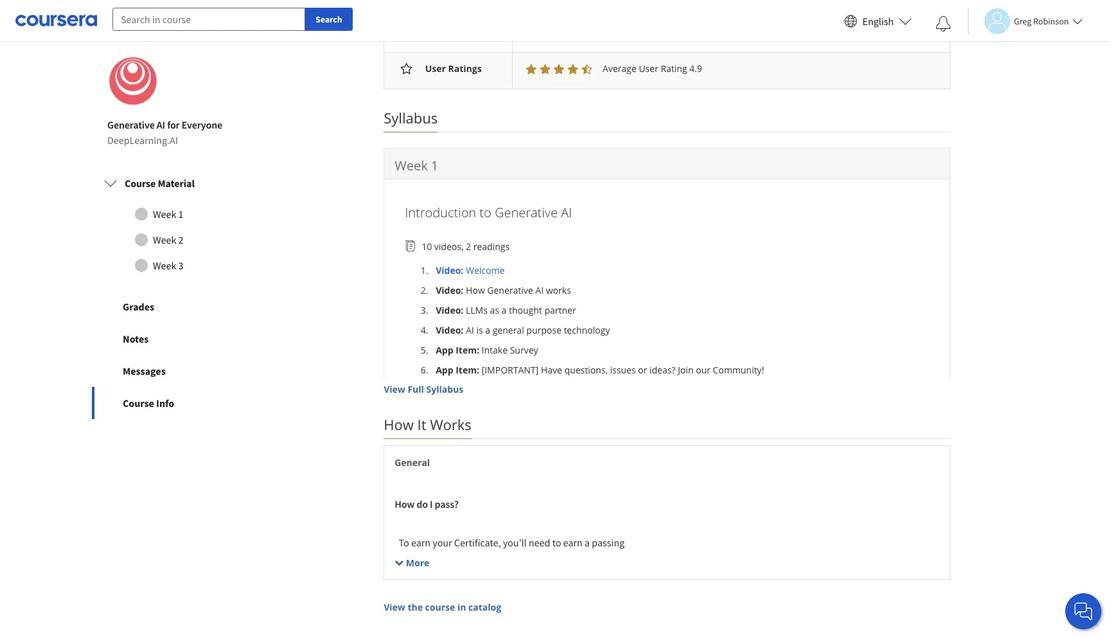 Task type: describe. For each thing, give the bounding box(es) containing it.
llms
[[466, 304, 488, 316]]

it
[[418, 414, 427, 434]]

stacked file image
[[405, 240, 417, 252]]

: for llms
[[461, 304, 464, 316]]

introduction to generative ai
[[405, 204, 572, 221]]

: for welcome
[[461, 264, 464, 276]]

2 horizontal spatial to
[[553, 536, 561, 549]]

are
[[499, 582, 513, 595]]

week 3
[[153, 259, 184, 272]]

quizzes,
[[649, 551, 684, 564]]

4.9
[[690, 62, 703, 74]]

course
[[425, 601, 455, 613]]

everyone
[[182, 118, 223, 131]]

course material button
[[94, 165, 275, 201]]

and
[[403, 582, 420, 595]]

grades
[[123, 300, 154, 313]]

week 2 link
[[104, 227, 265, 253]]

your
[[433, 536, 452, 549]]

1 horizontal spatial assignments.
[[589, 567, 645, 580]]

2 earn from the left
[[564, 536, 583, 549]]

is
[[477, 324, 483, 336]]

material
[[158, 177, 195, 190]]

deeplearning.ai
[[107, 134, 178, 147]]

how do i pass?
[[395, 497, 459, 510]]

0 vertical spatial week 1
[[395, 157, 439, 174]]

welcome
[[466, 264, 505, 276]]

how for how it works
[[384, 414, 414, 434]]

user ratings
[[425, 62, 482, 74]]

0 horizontal spatial week 1
[[153, 208, 184, 220]]

1 vertical spatial assignments.
[[403, 598, 460, 610]]

peer-
[[403, 567, 426, 580]]

app for app item : [important] have questions, issues or ideas? join our community!
[[436, 364, 454, 376]]

there
[[515, 582, 538, 595]]

can
[[619, 551, 634, 564]]

video : ai is a general purpose technology
[[436, 324, 610, 336]]

video for video : ai is a general purpose technology
[[436, 324, 461, 336]]

help
[[551, 582, 570, 595]]

week up introduction at the left of page
[[395, 157, 428, 174]]

catalog
[[469, 601, 502, 613]]

english button
[[840, 0, 917, 42]]

introduction
[[405, 204, 476, 221]]

technology
[[564, 324, 610, 336]]

readings,
[[680, 567, 720, 580]]

1 horizontal spatial 1
[[431, 157, 439, 174]]

10
[[422, 240, 432, 252]]

week 1 link
[[104, 201, 265, 227]]

item for intake
[[456, 344, 477, 356]]

search
[[316, 14, 342, 25]]

messages link
[[92, 355, 277, 387]]

general
[[493, 324, 524, 336]]

purpose
[[527, 324, 562, 336]]

coursera image
[[15, 10, 97, 31]]

course info
[[123, 397, 174, 409]]

greg robinson button
[[968, 8, 1084, 34]]

average user rating 4.9
[[603, 62, 703, 74]]

notes link
[[92, 323, 277, 355]]

each
[[443, 551, 463, 564]]

of
[[465, 551, 474, 564]]

: for how
[[461, 284, 464, 296]]

1 horizontal spatial 2
[[466, 240, 471, 252]]

to
[[399, 536, 409, 549]]

video : how generative ai works
[[436, 284, 571, 296]]

0 vertical spatial or
[[638, 364, 648, 376]]

1 user from the left
[[425, 62, 446, 74]]

app item : [important] have questions, issues or ideas? join our community!
[[436, 364, 765, 376]]

1 vertical spatial the
[[640, 582, 654, 595]]

week 3 link
[[104, 253, 265, 278]]

view for view the course in catalog
[[384, 601, 406, 613]]

assignments,
[[458, 567, 514, 580]]

messages
[[123, 364, 166, 377]]

greg
[[1015, 15, 1032, 27]]

: for ai
[[461, 324, 464, 336]]

: down app item : intake survey
[[477, 364, 480, 376]]

programming
[[528, 567, 587, 580]]

video for video : llms as a thought partner
[[436, 304, 461, 316]]

search button
[[305, 8, 353, 31]]

week 2
[[153, 233, 184, 246]]

prepare
[[590, 582, 623, 595]]

videos,
[[647, 567, 678, 580]]

view for view full syllabus
[[384, 383, 406, 395]]

average
[[603, 62, 637, 74]]

a for thought
[[502, 304, 507, 316]]

0 horizontal spatial 1
[[178, 208, 184, 220]]

rating
[[661, 62, 688, 74]]

certificate,
[[454, 536, 501, 549]]

community!
[[713, 364, 765, 376]]

full
[[408, 383, 424, 395]]

assignment image
[[405, 594, 417, 606]]

generative inside generative ai for everyone deeplearning.ai
[[107, 118, 155, 131]]



Task type: locate. For each thing, give the bounding box(es) containing it.
1 vertical spatial syllabus
[[427, 383, 464, 395]]

generative up video : llms as a thought partner
[[488, 284, 533, 296]]

video left is
[[436, 324, 461, 336]]

course info link
[[92, 387, 277, 419]]

1 horizontal spatial or
[[638, 364, 648, 376]]

grades link
[[92, 291, 277, 323]]

video down videos
[[436, 264, 461, 276]]

1 vertical spatial view
[[384, 601, 406, 613]]

1 up week 2 link
[[178, 208, 184, 220]]

a right is
[[486, 324, 491, 336]]

or inside to earn your certificate, you'll need to earn a passing grade on each of the required assignments—these can be quizzes, peer-graded assignments, or programming assignments. videos, readings, and practice exercises are there to help you prepare for the graded assignments.
[[516, 567, 526, 580]]

syllabus
[[384, 108, 438, 127], [427, 383, 464, 395]]

general
[[395, 456, 430, 468]]

: left llms
[[461, 304, 464, 316]]

0 vertical spatial view
[[384, 383, 406, 395]]

course material
[[125, 177, 195, 190]]

0 horizontal spatial 2
[[178, 233, 184, 246]]

earn up grade
[[411, 536, 431, 549]]

ideas?
[[650, 364, 676, 376]]

user left 'ratings'
[[425, 62, 446, 74]]

generative up deeplearning.ai
[[107, 118, 155, 131]]

2 app from the top
[[436, 364, 454, 376]]

course left material
[[125, 177, 156, 190]]

2 item from the top
[[456, 364, 477, 376]]

view inside view the course in catalog "link"
[[384, 601, 406, 613]]

robinson
[[1034, 15, 1069, 27]]

to right need
[[553, 536, 561, 549]]

how
[[466, 284, 485, 296], [384, 414, 414, 434], [395, 497, 415, 510]]

survey
[[510, 344, 538, 356]]

help center image
[[1076, 604, 1092, 619]]

chat with us image
[[1074, 601, 1094, 622]]

1 item from the top
[[456, 344, 477, 356]]

week for week 3 link
[[153, 259, 176, 272]]

videos
[[434, 240, 462, 252]]

you
[[572, 582, 588, 595]]

you'll
[[503, 536, 527, 549]]

3 video from the top
[[436, 304, 461, 316]]

2 video from the top
[[436, 284, 461, 296]]

syllabus inside button
[[427, 383, 464, 395]]

for left everyone
[[167, 118, 180, 131]]

0 vertical spatial app
[[436, 344, 454, 356]]

0 horizontal spatial for
[[167, 118, 180, 131]]

2 vertical spatial how
[[395, 497, 415, 510]]

course for course info
[[123, 397, 154, 409]]

0 vertical spatial how
[[466, 284, 485, 296]]

1 horizontal spatial a
[[502, 304, 507, 316]]

1 horizontal spatial earn
[[564, 536, 583, 549]]

0 horizontal spatial assignments.
[[403, 598, 460, 610]]

graded up practice
[[426, 567, 456, 580]]

week up week 2
[[153, 208, 176, 220]]

or right issues
[[638, 364, 648, 376]]

view inside view full syllabus button
[[384, 383, 406, 395]]

readings
[[474, 240, 510, 252]]

user
[[425, 62, 446, 74], [639, 62, 659, 74]]

more
[[406, 556, 430, 569]]

our
[[696, 364, 711, 376]]

or up there at the left bottom of page
[[516, 567, 526, 580]]

works
[[546, 284, 571, 296]]

4 video from the top
[[436, 324, 461, 336]]

app up view full syllabus button
[[436, 344, 454, 356]]

assignments. down the can
[[589, 567, 645, 580]]

1 vertical spatial generative
[[495, 204, 558, 221]]

view down and
[[384, 601, 406, 613]]

video
[[436, 264, 461, 276], [436, 284, 461, 296], [436, 304, 461, 316], [436, 324, 461, 336]]

ai
[[157, 118, 165, 131], [561, 204, 572, 221], [536, 284, 544, 296], [466, 324, 474, 336]]

user left rating
[[639, 62, 659, 74]]

generative ai for everyone deeplearning.ai
[[107, 118, 223, 147]]

app
[[436, 344, 454, 356], [436, 364, 454, 376]]

to up readings
[[480, 204, 492, 221]]

week for week 2 link
[[153, 233, 176, 246]]

passing
[[592, 536, 625, 549]]

issues
[[610, 364, 636, 376]]

1 horizontal spatial user
[[639, 62, 659, 74]]

0 horizontal spatial a
[[486, 324, 491, 336]]

0 horizontal spatial or
[[516, 567, 526, 580]]

assignments. down practice
[[403, 598, 460, 610]]

1 vertical spatial to
[[553, 536, 561, 549]]

,
[[462, 240, 464, 252]]

1 vertical spatial a
[[486, 324, 491, 336]]

questions,
[[565, 364, 608, 376]]

1 horizontal spatial week 1
[[395, 157, 439, 174]]

video : welcome
[[436, 264, 505, 276]]

to
[[480, 204, 492, 221], [553, 536, 561, 549], [540, 582, 549, 595]]

the down and
[[408, 601, 423, 613]]

more button
[[395, 556, 430, 569]]

: left welcome
[[461, 264, 464, 276]]

view left full
[[384, 383, 406, 395]]

1 vertical spatial for
[[625, 582, 637, 595]]

do
[[417, 497, 428, 510]]

need
[[529, 536, 551, 549]]

a
[[502, 304, 507, 316], [486, 324, 491, 336], [585, 536, 590, 549]]

1 vertical spatial or
[[516, 567, 526, 580]]

2 horizontal spatial the
[[640, 582, 654, 595]]

3
[[178, 259, 184, 272]]

notes
[[123, 332, 149, 345]]

0 vertical spatial generative
[[107, 118, 155, 131]]

1 vertical spatial how
[[384, 414, 414, 434]]

course for course material
[[125, 177, 156, 190]]

video for video : welcome
[[436, 264, 461, 276]]

1 vertical spatial 1
[[178, 208, 184, 220]]

0 vertical spatial syllabus
[[384, 108, 438, 127]]

for inside generative ai for everyone deeplearning.ai
[[167, 118, 180, 131]]

i
[[430, 497, 433, 510]]

0 horizontal spatial the
[[408, 601, 423, 613]]

2
[[178, 233, 184, 246], [466, 240, 471, 252]]

2 vertical spatial generative
[[488, 284, 533, 296]]

0 vertical spatial the
[[476, 551, 490, 564]]

1 earn from the left
[[411, 536, 431, 549]]

video left llms
[[436, 304, 461, 316]]

0 horizontal spatial earn
[[411, 536, 431, 549]]

thought
[[509, 304, 542, 316]]

partner
[[545, 304, 576, 316]]

1 vertical spatial item
[[456, 364, 477, 376]]

: left is
[[461, 324, 464, 336]]

1 vertical spatial app
[[436, 364, 454, 376]]

1 vertical spatial course
[[123, 397, 154, 409]]

generative
[[107, 118, 155, 131], [495, 204, 558, 221], [488, 284, 533, 296]]

Search in course text field
[[113, 8, 305, 31]]

to earn your certificate, you'll need to earn a passing grade on each of the required assignments—these can be quizzes, peer-graded assignments, or programming assignments. videos, readings, and practice exercises are there to help you prepare for the graded assignments.
[[395, 536, 720, 610]]

view full syllabus
[[384, 383, 464, 395]]

1 vertical spatial graded
[[656, 582, 686, 595]]

deeplearning.ai image
[[107, 55, 159, 107]]

works
[[430, 414, 472, 434]]

1 video from the top
[[436, 264, 461, 276]]

1 view from the top
[[384, 383, 406, 395]]

video down video : welcome
[[436, 284, 461, 296]]

the inside "link"
[[408, 601, 423, 613]]

0 vertical spatial 1
[[431, 157, 439, 174]]

2 vertical spatial the
[[408, 601, 423, 613]]

1 horizontal spatial graded
[[656, 582, 686, 595]]

intake
[[482, 344, 508, 356]]

0 vertical spatial course
[[125, 177, 156, 190]]

the
[[476, 551, 490, 564], [640, 582, 654, 595], [408, 601, 423, 613]]

item for [important]
[[456, 364, 477, 376]]

show notifications image
[[936, 16, 951, 32]]

0 vertical spatial a
[[502, 304, 507, 316]]

0 horizontal spatial to
[[480, 204, 492, 221]]

[important]
[[482, 364, 539, 376]]

course left info
[[123, 397, 154, 409]]

practice
[[422, 582, 456, 595]]

the down "videos,"
[[640, 582, 654, 595]]

week 1 up introduction at the left of page
[[395, 157, 439, 174]]

assignments.
[[589, 567, 645, 580], [403, 598, 460, 610]]

how left do
[[395, 497, 415, 510]]

0 vertical spatial assignments.
[[589, 567, 645, 580]]

week for week 1 link
[[153, 208, 176, 220]]

generative up readings
[[495, 204, 558, 221]]

for right the prepare
[[625, 582, 637, 595]]

0 horizontal spatial graded
[[426, 567, 456, 580]]

to left help
[[540, 582, 549, 595]]

2 horizontal spatial a
[[585, 536, 590, 549]]

the right the 'of'
[[476, 551, 490, 564]]

info
[[156, 397, 174, 409]]

0 vertical spatial to
[[480, 204, 492, 221]]

how for how do i pass?
[[395, 497, 415, 510]]

greg robinson
[[1015, 15, 1069, 27]]

2 vertical spatial a
[[585, 536, 590, 549]]

course inside dropdown button
[[125, 177, 156, 190]]

a right as at the left of page
[[502, 304, 507, 316]]

1 up introduction at the left of page
[[431, 157, 439, 174]]

ratings
[[448, 62, 482, 74]]

in
[[458, 601, 466, 613]]

week 1 up week 2
[[153, 208, 184, 220]]

item down app item : intake survey
[[456, 364, 477, 376]]

2 view from the top
[[384, 601, 406, 613]]

week 1
[[395, 157, 439, 174], [153, 208, 184, 220]]

item down is
[[456, 344, 477, 356]]

exercises
[[458, 582, 497, 595]]

ai inside generative ai for everyone deeplearning.ai
[[157, 118, 165, 131]]

as
[[490, 304, 499, 316]]

week
[[395, 157, 428, 174], [153, 208, 176, 220], [153, 233, 176, 246], [153, 259, 176, 272]]

2 up 3
[[178, 233, 184, 246]]

1 horizontal spatial for
[[625, 582, 637, 595]]

a up assignments—these
[[585, 536, 590, 549]]

app item : intake survey
[[436, 344, 538, 356]]

be
[[636, 551, 647, 564]]

2 user from the left
[[639, 62, 659, 74]]

1 horizontal spatial the
[[476, 551, 490, 564]]

have
[[541, 364, 562, 376]]

1 horizontal spatial to
[[540, 582, 549, 595]]

: down video : welcome
[[461, 284, 464, 296]]

for
[[167, 118, 180, 131], [625, 582, 637, 595]]

0 vertical spatial for
[[167, 118, 180, 131]]

earn up assignments—these
[[564, 536, 583, 549]]

2 vertical spatial to
[[540, 582, 549, 595]]

view full syllabus button
[[384, 382, 464, 396]]

how left it
[[384, 414, 414, 434]]

grade
[[403, 551, 428, 564]]

1 vertical spatial week 1
[[153, 208, 184, 220]]

or
[[638, 364, 648, 376], [516, 567, 526, 580]]

how up llms
[[466, 284, 485, 296]]

1 app from the top
[[436, 344, 454, 356]]

video for video : how generative ai works
[[436, 284, 461, 296]]

view the course in catalog link
[[384, 600, 951, 614]]

assignment image
[[405, 570, 417, 582]]

0 vertical spatial graded
[[426, 567, 456, 580]]

: left intake in the bottom left of the page
[[477, 344, 480, 356]]

week up week 3
[[153, 233, 176, 246]]

english
[[863, 14, 894, 27]]

a for general
[[486, 324, 491, 336]]

app for app item : intake survey
[[436, 344, 454, 356]]

for inside to earn your certificate, you'll need to earn a passing grade on each of the required assignments—these can be quizzes, peer-graded assignments, or programming assignments. videos, readings, and practice exercises are there to help you prepare for the graded assignments.
[[625, 582, 637, 595]]

required
[[492, 551, 529, 564]]

how it works
[[384, 414, 472, 434]]

0 vertical spatial item
[[456, 344, 477, 356]]

0 horizontal spatial user
[[425, 62, 446, 74]]

week left 3
[[153, 259, 176, 272]]

2 right ","
[[466, 240, 471, 252]]

a inside to earn your certificate, you'll need to earn a passing grade on each of the required assignments—these can be quizzes, peer-graded assignments, or programming assignments. videos, readings, and practice exercises are there to help you prepare for the graded assignments.
[[585, 536, 590, 549]]

app up view full syllabus
[[436, 364, 454, 376]]

view the course in catalog
[[384, 601, 502, 613]]

graded down "videos,"
[[656, 582, 686, 595]]

join
[[678, 364, 694, 376]]



Task type: vqa. For each thing, say whether or not it's contained in the screenshot.
'Introduction'
yes



